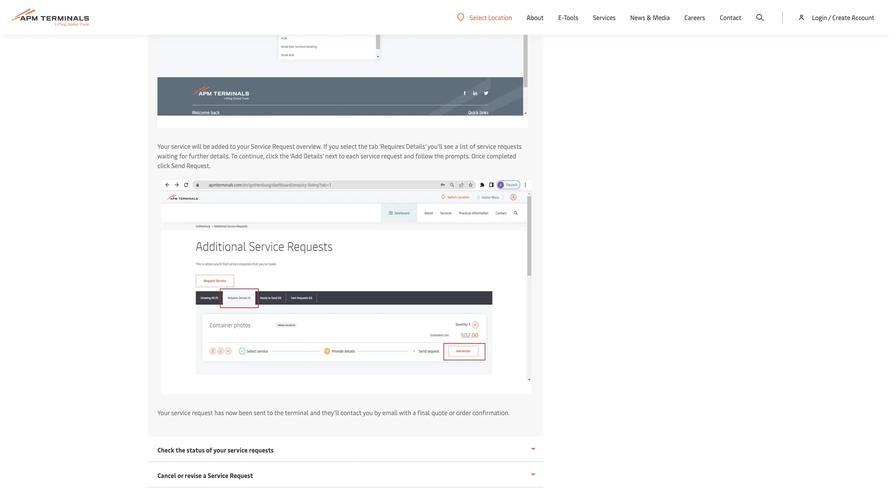 Task type: describe. For each thing, give the bounding box(es) containing it.
of inside dropdown button
[[206, 446, 212, 455]]

your inside check the status of your service requests dropdown button
[[214, 446, 226, 455]]

careers
[[685, 13, 706, 22]]

list
[[460, 142, 468, 151]]

cancel
[[158, 472, 176, 480]]

service up for in the left of the page
[[171, 142, 191, 151]]

check the status of your service requests
[[158, 446, 274, 455]]

add details image
[[161, 180, 532, 395]]

1 vertical spatial to
[[339, 152, 345, 160]]

1 vertical spatial request
[[192, 409, 213, 417]]

request inside your service will be added to your service request overview. if you select the tab 'requires details' you'll see a list of service requests waiting for further details. to continue, click the 'add details' next to each service request and follow the prompts. once completed click send request.
[[382, 152, 403, 160]]

be
[[203, 142, 210, 151]]

send
[[171, 161, 185, 170]]

the down you'll
[[435, 152, 444, 160]]

careers button
[[685, 0, 706, 35]]

the inside dropdown button
[[176, 446, 185, 455]]

0 horizontal spatial and
[[310, 409, 321, 417]]

select location
[[470, 13, 512, 21]]

the left tab
[[359, 142, 368, 151]]

to
[[231, 152, 238, 160]]

you'll
[[428, 142, 443, 151]]

or inside cancel or revise a service request dropdown button
[[178, 472, 184, 480]]

e-tools
[[559, 13, 579, 22]]

added
[[212, 142, 229, 151]]

services
[[593, 13, 616, 22]]

of inside your service will be added to your service request overview. if you select the tab 'requires details' you'll see a list of service requests waiting for further details. to continue, click the 'add details' next to each service request and follow the prompts. once completed click send request.
[[470, 142, 476, 151]]

your service request has now been sent to the terminal and they'll contact you by email with a final quote or order confirmation.
[[158, 409, 510, 417]]

2 vertical spatial to
[[267, 409, 273, 417]]

follow
[[416, 152, 433, 160]]

order
[[457, 409, 471, 417]]

they'll
[[322, 409, 339, 417]]

service down tab
[[361, 152, 380, 160]]

select
[[341, 142, 357, 151]]

see
[[444, 142, 454, 151]]

request inside dropdown button
[[230, 472, 253, 480]]

waiting
[[158, 152, 178, 160]]

'add
[[290, 152, 302, 160]]

revise
[[185, 472, 202, 480]]

requests inside your service will be added to your service request overview. if you select the tab 'requires details' you'll see a list of service requests waiting for further details. to continue, click the 'add details' next to each service request and follow the prompts. once completed click send request.
[[498, 142, 522, 151]]

overview.
[[296, 142, 322, 151]]

e-tools button
[[559, 0, 579, 35]]

status
[[187, 446, 205, 455]]

0 horizontal spatial details'
[[304, 152, 324, 160]]

0 horizontal spatial to
[[230, 142, 236, 151]]

and inside your service will be added to your service request overview. if you select the tab 'requires details' you'll see a list of service requests waiting for further details. to continue, click the 'add details' next to each service request and follow the prompts. once completed click send request.
[[404, 152, 414, 160]]

0 vertical spatial click
[[266, 152, 279, 160]]

cancel or revise a service request
[[158, 472, 253, 480]]

tab
[[369, 142, 378, 151]]

the left 'add
[[280, 152, 289, 160]]

login / create account link
[[798, 0, 875, 35]]

your for your service will be added to your service request overview. if you select the tab 'requires details' you'll see a list of service requests waiting for further details. to continue, click the 'add details' next to each service request and follow the prompts. once completed click send request.
[[158, 142, 170, 151]]

1 horizontal spatial details'
[[406, 142, 427, 151]]

/
[[829, 13, 832, 22]]

next
[[325, 152, 338, 160]]

contact
[[720, 13, 742, 22]]

confirmation.
[[473, 409, 510, 417]]

about
[[527, 13, 544, 22]]

email
[[383, 409, 398, 417]]

sent
[[254, 409, 266, 417]]



Task type: locate. For each thing, give the bounding box(es) containing it.
a left list
[[455, 142, 459, 151]]

requests inside dropdown button
[[249, 446, 274, 455]]

request up 'add
[[272, 142, 295, 151]]

1 vertical spatial you
[[363, 409, 373, 417]]

if
[[324, 142, 328, 151]]

to
[[230, 142, 236, 151], [339, 152, 345, 160], [267, 409, 273, 417]]

to right sent
[[267, 409, 273, 417]]

you inside your service will be added to your service request overview. if you select the tab 'requires details' you'll see a list of service requests waiting for further details. to continue, click the 'add details' next to each service request and follow the prompts. once completed click send request.
[[329, 142, 339, 151]]

service up continue,
[[251, 142, 271, 151]]

2 horizontal spatial a
[[455, 142, 459, 151]]

2 your from the top
[[158, 409, 170, 417]]

0 vertical spatial of
[[470, 142, 476, 151]]

0 horizontal spatial you
[[329, 142, 339, 151]]

of
[[470, 142, 476, 151], [206, 446, 212, 455]]

1 horizontal spatial or
[[449, 409, 455, 417]]

of right list
[[470, 142, 476, 151]]

service up once
[[477, 142, 497, 151]]

1 horizontal spatial service
[[251, 142, 271, 151]]

your
[[237, 142, 250, 151], [214, 446, 226, 455]]

1 vertical spatial your
[[214, 446, 226, 455]]

your up check
[[158, 409, 170, 417]]

or
[[449, 409, 455, 417], [178, 472, 184, 480]]

your inside your service will be added to your service request overview. if you select the tab 'requires details' you'll see a list of service requests waiting for further details. to continue, click the 'add details' next to each service request and follow the prompts. once completed click send request.
[[237, 142, 250, 151]]

request
[[272, 142, 295, 151], [230, 472, 253, 480]]

details' down overview.
[[304, 152, 324, 160]]

tools
[[564, 13, 579, 22]]

1 vertical spatial or
[[178, 472, 184, 480]]

your up continue,
[[237, 142, 250, 151]]

further
[[189, 152, 209, 160]]

and left the they'll
[[310, 409, 321, 417]]

0 horizontal spatial click
[[158, 161, 170, 170]]

check
[[158, 446, 174, 455]]

requests up completed
[[498, 142, 522, 151]]

0 vertical spatial request
[[382, 152, 403, 160]]

0 vertical spatial your
[[158, 142, 170, 151]]

your up waiting
[[158, 142, 170, 151]]

with
[[399, 409, 412, 417]]

news
[[631, 13, 646, 22]]

'requires
[[379, 142, 405, 151]]

1 vertical spatial your
[[158, 409, 170, 417]]

cancel or revise a service request button
[[148, 463, 544, 489]]

0 vertical spatial requests
[[498, 142, 522, 151]]

or left revise
[[178, 472, 184, 480]]

1 vertical spatial of
[[206, 446, 212, 455]]

to right next
[[339, 152, 345, 160]]

of right status
[[206, 446, 212, 455]]

0 horizontal spatial service
[[208, 472, 229, 480]]

service down now
[[228, 446, 248, 455]]

you right "if"
[[329, 142, 339, 151]]

0 vertical spatial your
[[237, 142, 250, 151]]

service right revise
[[208, 472, 229, 480]]

1 horizontal spatial your
[[237, 142, 250, 151]]

0 vertical spatial service
[[251, 142, 271, 151]]

0 vertical spatial a
[[455, 142, 459, 151]]

has
[[215, 409, 224, 417]]

final
[[418, 409, 430, 417]]

news & media
[[631, 13, 670, 22]]

service inside dropdown button
[[208, 472, 229, 480]]

or left order
[[449, 409, 455, 417]]

details.
[[210, 152, 230, 160]]

a
[[455, 142, 459, 151], [413, 409, 416, 417], [203, 472, 207, 480]]

1 vertical spatial request
[[230, 472, 253, 480]]

1 horizontal spatial and
[[404, 152, 414, 160]]

details'
[[406, 142, 427, 151], [304, 152, 324, 160]]

location
[[489, 13, 512, 21]]

now
[[226, 409, 237, 417]]

contact button
[[720, 0, 742, 35]]

&
[[647, 13, 652, 22]]

1 horizontal spatial to
[[267, 409, 273, 417]]

request down 'requires
[[382, 152, 403, 160]]

for
[[179, 152, 187, 160]]

0 horizontal spatial requests
[[249, 446, 274, 455]]

each
[[346, 152, 359, 160]]

you
[[329, 142, 339, 151], [363, 409, 373, 417]]

to up to
[[230, 142, 236, 151]]

1 horizontal spatial requests
[[498, 142, 522, 151]]

e-
[[559, 13, 564, 22]]

your service will be added to your service request overview. if you select the tab 'requires details' you'll see a list of service requests waiting for further details. to continue, click the 'add details' next to each service request and follow the prompts. once completed click send request.
[[158, 142, 522, 170]]

your inside your service will be added to your service request overview. if you select the tab 'requires details' you'll see a list of service requests waiting for further details. to continue, click the 'add details' next to each service request and follow the prompts. once completed click send request.
[[158, 142, 170, 151]]

request.
[[187, 161, 211, 170]]

news & media button
[[631, 0, 670, 35]]

0 horizontal spatial request
[[192, 409, 213, 417]]

login / create account
[[813, 13, 875, 22]]

0 vertical spatial and
[[404, 152, 414, 160]]

will
[[192, 142, 202, 151]]

continue,
[[239, 152, 265, 160]]

1 horizontal spatial click
[[266, 152, 279, 160]]

service
[[251, 142, 271, 151], [208, 472, 229, 480]]

2 horizontal spatial to
[[339, 152, 345, 160]]

2 vertical spatial a
[[203, 472, 207, 480]]

1 horizontal spatial a
[[413, 409, 416, 417]]

0 vertical spatial to
[[230, 142, 236, 151]]

click
[[266, 152, 279, 160], [158, 161, 170, 170]]

and left follow
[[404, 152, 414, 160]]

a right with
[[413, 409, 416, 417]]

service
[[171, 142, 191, 151], [477, 142, 497, 151], [361, 152, 380, 160], [171, 409, 191, 417], [228, 446, 248, 455]]

0 horizontal spatial request
[[230, 472, 253, 480]]

your
[[158, 142, 170, 151], [158, 409, 170, 417]]

0 vertical spatial details'
[[406, 142, 427, 151]]

1 horizontal spatial you
[[363, 409, 373, 417]]

click down waiting
[[158, 161, 170, 170]]

media
[[653, 13, 670, 22]]

select
[[470, 13, 487, 21]]

request down check the status of your service requests
[[230, 472, 253, 480]]

a inside dropdown button
[[203, 472, 207, 480]]

you left by
[[363, 409, 373, 417]]

1 vertical spatial and
[[310, 409, 321, 417]]

1 horizontal spatial request
[[272, 142, 295, 151]]

a inside your service will be added to your service request overview. if you select the tab 'requires details' you'll see a list of service requests waiting for further details. to continue, click the 'add details' next to each service request and follow the prompts. once completed click send request.
[[455, 142, 459, 151]]

1 horizontal spatial request
[[382, 152, 403, 160]]

service inside your service will be added to your service request overview. if you select the tab 'requires details' you'll see a list of service requests waiting for further details. to continue, click the 'add details' next to each service request and follow the prompts. once completed click send request.
[[251, 142, 271, 151]]

and
[[404, 152, 414, 160], [310, 409, 321, 417]]

service left has at the left of page
[[171, 409, 191, 417]]

1 horizontal spatial of
[[470, 142, 476, 151]]

request inside your service will be added to your service request overview. if you select the tab 'requires details' you'll see a list of service requests waiting for further details. to continue, click the 'add details' next to each service request and follow the prompts. once completed click send request.
[[272, 142, 295, 151]]

your right status
[[214, 446, 226, 455]]

request left has at the left of page
[[192, 409, 213, 417]]

service selector image
[[158, 0, 528, 128]]

the left terminal at left bottom
[[275, 409, 284, 417]]

1 vertical spatial click
[[158, 161, 170, 170]]

requests
[[498, 142, 522, 151], [249, 446, 274, 455]]

requests down sent
[[249, 446, 274, 455]]

request
[[382, 152, 403, 160], [192, 409, 213, 417]]

click right continue,
[[266, 152, 279, 160]]

terminal
[[285, 409, 309, 417]]

about button
[[527, 0, 544, 35]]

details' up follow
[[406, 142, 427, 151]]

create
[[833, 13, 851, 22]]

1 vertical spatial details'
[[304, 152, 324, 160]]

0 vertical spatial you
[[329, 142, 339, 151]]

quote
[[432, 409, 448, 417]]

1 vertical spatial requests
[[249, 446, 274, 455]]

your for your service request has now been sent to the terminal and they'll contact you by email with a final quote or order confirmation.
[[158, 409, 170, 417]]

been
[[239, 409, 252, 417]]

1 vertical spatial service
[[208, 472, 229, 480]]

0 vertical spatial or
[[449, 409, 455, 417]]

0 horizontal spatial your
[[214, 446, 226, 455]]

check the status of your service requests button
[[148, 438, 544, 463]]

login
[[813, 13, 828, 22]]

completed
[[487, 152, 517, 160]]

the right check
[[176, 446, 185, 455]]

1 vertical spatial a
[[413, 409, 416, 417]]

once
[[472, 152, 486, 160]]

the
[[359, 142, 368, 151], [280, 152, 289, 160], [435, 152, 444, 160], [275, 409, 284, 417], [176, 446, 185, 455]]

by
[[375, 409, 381, 417]]

0 horizontal spatial or
[[178, 472, 184, 480]]

prompts.
[[446, 152, 470, 160]]

account
[[852, 13, 875, 22]]

0 horizontal spatial of
[[206, 446, 212, 455]]

1 your from the top
[[158, 142, 170, 151]]

services button
[[593, 0, 616, 35]]

0 horizontal spatial a
[[203, 472, 207, 480]]

service inside dropdown button
[[228, 446, 248, 455]]

a right revise
[[203, 472, 207, 480]]

select location button
[[458, 13, 512, 21]]

contact
[[341, 409, 362, 417]]

0 vertical spatial request
[[272, 142, 295, 151]]



Task type: vqa. For each thing, say whether or not it's contained in the screenshot.
Service
yes



